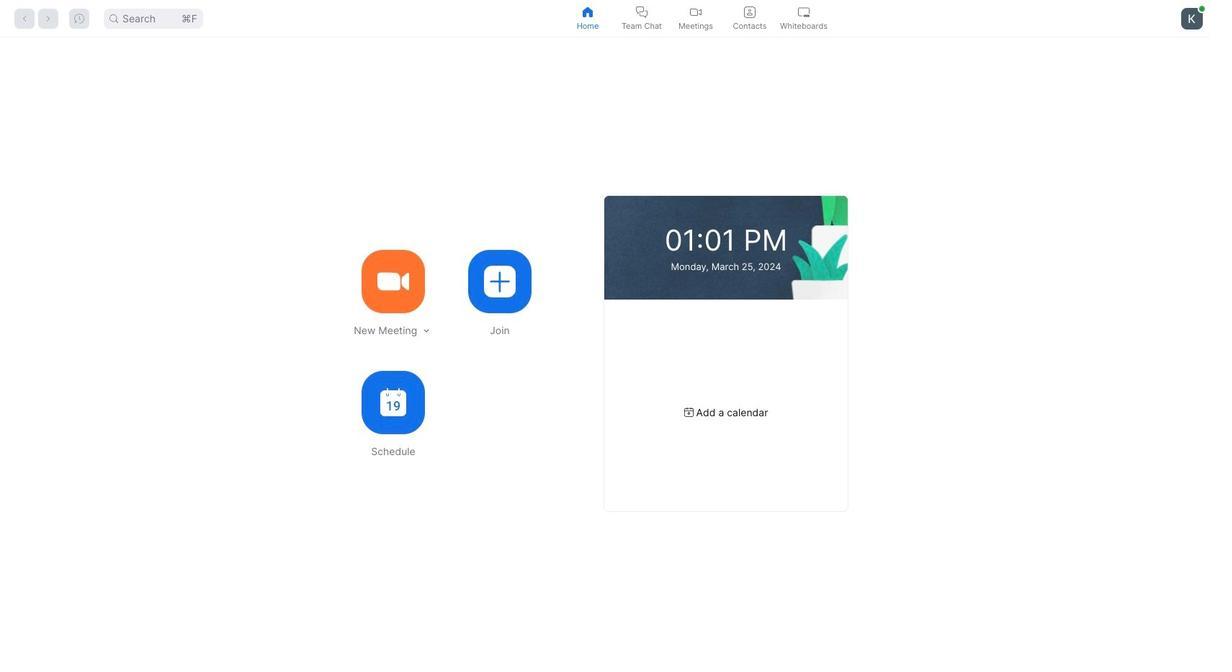 Task type: locate. For each thing, give the bounding box(es) containing it.
home small image
[[582, 6, 594, 18], [582, 6, 594, 18]]

magnifier image
[[109, 14, 118, 23]]

tab list
[[561, 0, 831, 37]]

team chat image
[[636, 6, 648, 18]]

magnifier image
[[109, 14, 118, 23]]

chevron down small image
[[421, 326, 431, 336], [421, 326, 431, 336]]

video on image
[[690, 6, 702, 18]]

video on image
[[690, 6, 702, 18]]

profile contact image
[[744, 6, 756, 18]]

online image
[[1199, 6, 1205, 11], [1199, 6, 1205, 11]]

tab panel
[[0, 37, 1210, 669]]

team chat image
[[636, 6, 648, 18]]

whiteboard small image
[[798, 6, 810, 18]]

video camera on image
[[377, 265, 409, 297], [377, 265, 409, 297]]

plus squircle image
[[484, 265, 516, 297], [484, 265, 516, 297]]



Task type: describe. For each thing, give the bounding box(es) containing it.
calendar add calendar image
[[684, 408, 693, 417]]

schedule image
[[380, 388, 406, 416]]

whiteboard small image
[[798, 6, 810, 18]]

profile contact image
[[744, 6, 756, 18]]

calendar add calendar image
[[684, 408, 693, 417]]



Task type: vqa. For each thing, say whether or not it's contained in the screenshot.
the Magnifier "icon"
yes



